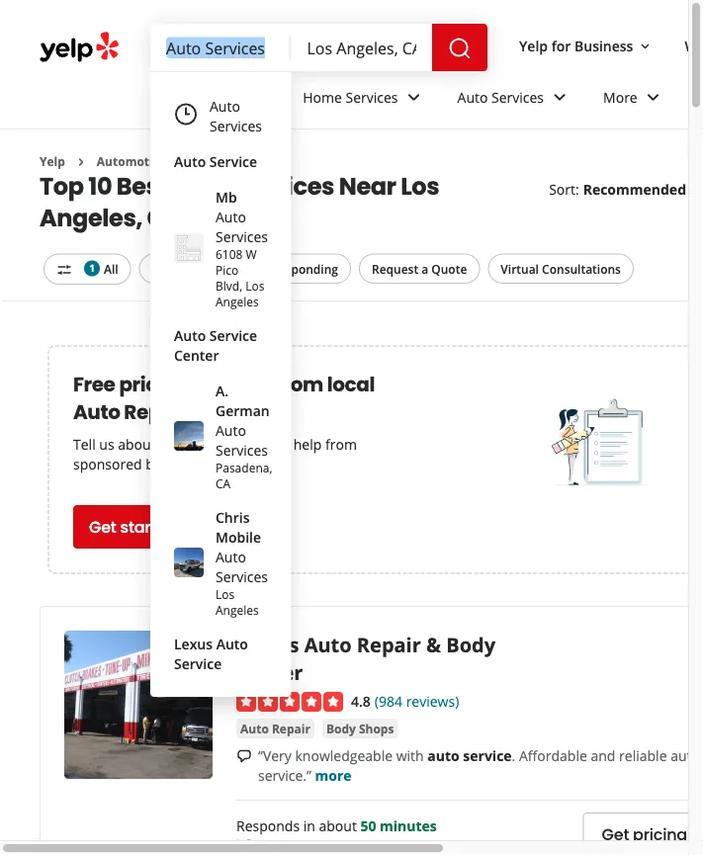 Task type: describe. For each thing, give the bounding box(es) containing it.
auto inside auto repair button
[[240, 721, 269, 737]]

(984
[[375, 692, 403, 711]]

wr
[[685, 36, 703, 55]]

free price estimates from local auto repair pros tell us about your project and get help from sponsored businesses.
[[73, 371, 375, 473]]

auto inside chris mobile auto services los angeles
[[216, 548, 246, 566]]

pasadena,
[[216, 460, 272, 476]]

services down yelp for business
[[492, 88, 544, 106]]

locals
[[279, 838, 310, 854]]

auto services link up "auto service"
[[162, 88, 280, 143]]

.
[[512, 746, 516, 765]]

get for get pricing
[[602, 824, 629, 846]]

auto services link down for
[[442, 71, 588, 129]]

more link
[[315, 766, 352, 785]]

yelp for business
[[520, 36, 634, 55]]

body shops
[[326, 721, 394, 737]]

body inside "mike's auto repair & body center"
[[446, 631, 496, 658]]

request a quote
[[372, 261, 467, 277]]

recently
[[313, 838, 357, 854]]

local
[[327, 371, 375, 399]]

body shops link
[[322, 719, 398, 739]]

filters group
[[40, 254, 638, 285]]

50
[[361, 817, 376, 836]]

1 vertical spatial a
[[420, 838, 427, 854]]

consultations
[[542, 261, 621, 277]]

services right home
[[346, 88, 398, 106]]

(984 reviews)
[[375, 692, 459, 711]]

1 auto from the left
[[428, 746, 460, 765]]

ca
[[216, 475, 231, 492]]

virtual consultations button
[[488, 254, 634, 284]]

services up pico
[[216, 227, 268, 246]]

california
[[147, 201, 264, 234]]

responds in about 50 minutes
[[236, 817, 437, 836]]

get started button
[[73, 505, 192, 549]]

0 horizontal spatial from
[[276, 371, 323, 399]]

body inside button
[[326, 721, 356, 737]]

los inside chris mobile auto services los angeles
[[216, 586, 235, 603]]

16 chevron right v2 image
[[175, 154, 191, 170]]

chris
[[216, 508, 250, 527]]

fast-responding button
[[233, 254, 351, 284]]

center inside auto service center
[[174, 346, 219, 365]]

auto inside free price estimates from local auto repair pros tell us about your project and get help from sponsored businesses.
[[73, 399, 120, 426]]

open
[[152, 261, 183, 277]]

virtual consultations
[[501, 261, 621, 277]]

affordable
[[519, 746, 588, 765]]

service
[[463, 746, 512, 765]]

auto services link up "mb"
[[199, 153, 278, 170]]

in
[[303, 817, 315, 836]]

4.8 star rating image
[[236, 693, 343, 712]]

mike's auto repair & body center image
[[64, 631, 213, 779]]

auto service
[[174, 152, 257, 171]]

24 chevron down v2 image for more
[[642, 85, 666, 109]]

top
[[40, 170, 84, 203]]

more link
[[588, 71, 681, 129]]

auto repair link
[[236, 719, 315, 739]]

mike's auto repair & body center link
[[236, 631, 496, 686]]

blvd,
[[216, 278, 243, 294]]

requested
[[360, 838, 417, 854]]

yelp link
[[40, 153, 65, 170]]

free
[[73, 371, 115, 399]]

started
[[120, 516, 176, 539]]

24 chevron down v2 image for auto services
[[548, 85, 572, 109]]

and inside free price estimates from local auto repair pros tell us about your project and get help from sponsored businesses.
[[241, 435, 266, 453]]

lexus auto service
[[174, 635, 248, 673]]

los inside top 10 best auto services near los angeles, california
[[401, 170, 439, 203]]

1 horizontal spatial about
[[319, 817, 357, 836]]

fast-
[[246, 261, 274, 277]]

yelp for business button
[[512, 28, 661, 63]]

662 locals recently requested a quote
[[255, 838, 462, 854]]

quote
[[430, 838, 462, 854]]

get started
[[89, 516, 176, 539]]

sort:
[[549, 180, 579, 199]]

restaurants
[[166, 88, 244, 106]]

16 trending v2 image
[[236, 838, 252, 854]]

quote
[[432, 261, 467, 277]]

body shops button
[[322, 719, 398, 739]]

reliable
[[619, 746, 667, 765]]

auto service center link
[[162, 318, 280, 373]]

businesses.
[[146, 454, 220, 473]]

free price estimates from local auto repair pros image
[[552, 394, 651, 493]]

home services
[[303, 88, 398, 106]]

german
[[216, 401, 270, 420]]

with
[[396, 746, 424, 765]]

lexus
[[174, 635, 213, 653]]

fast-responding
[[246, 261, 338, 277]]

services up auto service link
[[210, 116, 262, 135]]

request
[[372, 261, 419, 277]]

24 clock v2 image
[[174, 102, 198, 126]]

for
[[552, 36, 571, 55]]

4.8 link
[[351, 690, 371, 711]]

auto services up auto service link
[[210, 96, 262, 135]]

get pricing button
[[583, 813, 703, 856]]

services inside a. german auto services pasadena, ca
[[216, 441, 268, 460]]

auto services up "mb"
[[199, 153, 278, 170]]

auto inside auto service link
[[174, 152, 206, 171]]

business categories element
[[150, 71, 703, 129]]

project
[[193, 435, 238, 453]]

service for auto service center
[[210, 326, 257, 345]]

"very knowledgeable with auto service
[[258, 746, 512, 765]]

mb auto services 6108 w pico blvd, los angeles
[[216, 187, 268, 310]]

automotive link
[[97, 153, 167, 170]]

&
[[426, 631, 441, 658]]

auto inside a. german auto services pasadena, ca
[[216, 421, 246, 440]]

pricing
[[633, 824, 688, 846]]

request a quote button
[[359, 254, 480, 284]]



Task type: locate. For each thing, give the bounding box(es) containing it.
0 horizontal spatial body
[[326, 721, 356, 737]]

get left started
[[89, 516, 116, 539]]

about right us
[[118, 435, 156, 453]]

mb
[[216, 187, 237, 206]]

estimates
[[173, 371, 272, 399]]

2 vertical spatial repair
[[272, 721, 311, 737]]

0 vertical spatial los
[[401, 170, 439, 203]]

service down lexus
[[174, 654, 222, 673]]

repair left &
[[357, 631, 421, 658]]

more
[[315, 766, 352, 785]]

responds
[[236, 817, 300, 836]]

auto service link
[[162, 143, 276, 179]]

24 chevron down v2 image inside auto services link
[[548, 85, 572, 109]]

0 horizontal spatial yelp
[[40, 153, 65, 170]]

0 vertical spatial and
[[241, 435, 266, 453]]

service
[[210, 152, 257, 171], [210, 326, 257, 345], [174, 654, 222, 673]]

angeles up the mike's
[[216, 602, 259, 618]]

get inside get pricing button
[[602, 824, 629, 846]]

1 all
[[89, 261, 118, 277]]

repair down 4.8 star rating image
[[272, 721, 311, 737]]

0 horizontal spatial and
[[241, 435, 266, 453]]

24 chevron down v2 image
[[402, 85, 426, 109], [548, 85, 572, 109], [642, 85, 666, 109]]

662
[[255, 838, 276, 854]]

none field near
[[307, 37, 417, 58]]

1 vertical spatial body
[[326, 721, 356, 737]]

auto services inside the business categories element
[[458, 88, 544, 106]]

body right &
[[446, 631, 496, 658]]

auto inside mb auto services 6108 w pico blvd, los angeles
[[216, 207, 246, 226]]

repair inside "mike's auto repair & body center"
[[357, 631, 421, 658]]

auto right reliable
[[671, 746, 700, 765]]

sponsored
[[73, 454, 142, 473]]

los right 'near'
[[401, 170, 439, 203]]

repair inside button
[[272, 721, 311, 737]]

about
[[118, 435, 156, 453], [319, 817, 357, 836]]

get for get started
[[89, 516, 116, 539]]

shops
[[359, 721, 394, 737]]

24 chevron down v2 image down for
[[548, 85, 572, 109]]

home
[[303, 88, 342, 106]]

2 horizontal spatial 24 chevron down v2 image
[[642, 85, 666, 109]]

0 horizontal spatial auto
[[428, 746, 460, 765]]

and inside the . affordable and reliable auto service."
[[591, 746, 616, 765]]

1 vertical spatial about
[[319, 817, 357, 836]]

None search field
[[150, 24, 492, 71]]

services inside top 10 best auto services near los angeles, california
[[234, 170, 334, 203]]

about up recently
[[319, 817, 357, 836]]

mike's
[[236, 631, 299, 658]]

recommended
[[583, 180, 687, 199]]

and left reliable
[[591, 746, 616, 765]]

0 horizontal spatial about
[[118, 435, 156, 453]]

1 vertical spatial get
[[602, 824, 629, 846]]

center down the mike's
[[236, 659, 303, 686]]

center
[[174, 346, 219, 365], [236, 659, 303, 686]]

auto inside the . affordable and reliable auto service."
[[671, 746, 700, 765]]

best
[[117, 170, 168, 203]]

. affordable and reliable auto service."
[[258, 746, 700, 785]]

a left quote
[[422, 261, 429, 277]]

services down mobile
[[216, 567, 268, 586]]

"very
[[258, 746, 292, 765]]

auto right with
[[428, 746, 460, 765]]

16 chevron right v2 image
[[73, 154, 89, 170]]

and up pasadena,
[[241, 435, 266, 453]]

16 speech v2 image
[[236, 749, 252, 765]]

pico
[[216, 262, 239, 278]]

minutes
[[380, 817, 437, 836]]

yelp left for
[[520, 36, 548, 55]]

0 vertical spatial a
[[422, 261, 429, 277]]

1 horizontal spatial from
[[325, 435, 357, 453]]

auto inside lexus auto service
[[216, 635, 248, 653]]

repair up the your
[[124, 399, 188, 426]]

16 chevron down v2 image
[[638, 38, 653, 54]]

0 horizontal spatial los
[[216, 586, 235, 603]]

24 chevron down v2 image right more
[[642, 85, 666, 109]]

body up knowledgeable
[[326, 721, 356, 737]]

repair inside free price estimates from local auto repair pros tell us about your project and get help from sponsored businesses.
[[124, 399, 188, 426]]

center inside "mike's auto repair & body center"
[[236, 659, 303, 686]]

1 horizontal spatial center
[[236, 659, 303, 686]]

a left quote at bottom
[[420, 838, 427, 854]]

auto inside top 10 best auto services near los angeles, california
[[173, 170, 229, 203]]

1 vertical spatial los
[[246, 278, 265, 294]]

1 horizontal spatial body
[[446, 631, 496, 658]]

24 chevron down v2 image inside more link
[[642, 85, 666, 109]]

24 chevron down v2 image for home services
[[402, 85, 426, 109]]

0 vertical spatial get
[[89, 516, 116, 539]]

1 vertical spatial repair
[[357, 631, 421, 658]]

recommended button
[[583, 180, 703, 199]]

0 vertical spatial service
[[210, 152, 257, 171]]

from left local
[[276, 371, 323, 399]]

auto inside "mike's auto repair & body center"
[[304, 631, 352, 658]]

0 vertical spatial angeles
[[216, 293, 259, 310]]

auto inside the business categories element
[[458, 88, 488, 106]]

angeles inside chris mobile auto services los angeles
[[216, 602, 259, 618]]

virtual
[[501, 261, 539, 277]]

2 24 chevron down v2 image from the left
[[548, 85, 572, 109]]

1 vertical spatial angeles
[[216, 602, 259, 618]]

0 horizontal spatial get
[[89, 516, 116, 539]]

None field
[[166, 37, 276, 58], [307, 37, 417, 58], [166, 37, 276, 58]]

service for auto service
[[210, 152, 257, 171]]

search image
[[448, 37, 472, 60]]

0 vertical spatial about
[[118, 435, 156, 453]]

repair
[[124, 399, 188, 426], [357, 631, 421, 658], [272, 721, 311, 737]]

from
[[276, 371, 323, 399], [325, 435, 357, 453]]

yelp
[[520, 36, 548, 55], [40, 153, 65, 170]]

sort: recommended
[[549, 180, 687, 199]]

angeles,
[[40, 201, 142, 234]]

1 horizontal spatial repair
[[272, 721, 311, 737]]

0 horizontal spatial repair
[[124, 399, 188, 426]]

24 chevron down v2 image inside home services link
[[402, 85, 426, 109]]

los inside mb auto services 6108 w pico blvd, los angeles
[[246, 278, 265, 294]]

0 vertical spatial from
[[276, 371, 323, 399]]

1 vertical spatial and
[[591, 746, 616, 765]]

tell
[[73, 435, 96, 453]]

auto inside auto services
[[210, 96, 240, 115]]

a inside request a quote 'button'
[[422, 261, 429, 277]]

pros
[[192, 399, 236, 426]]

0 horizontal spatial 24 chevron down v2 image
[[402, 85, 426, 109]]

1 horizontal spatial auto
[[671, 746, 700, 765]]

your
[[160, 435, 189, 453]]

1 angeles from the top
[[216, 293, 259, 310]]

knowledgeable
[[295, 746, 393, 765]]

now
[[186, 261, 212, 277]]

services
[[346, 88, 398, 106], [492, 88, 544, 106], [210, 116, 262, 135], [230, 153, 278, 170], [234, 170, 334, 203], [216, 227, 268, 246], [216, 441, 268, 460], [216, 567, 268, 586]]

1 horizontal spatial and
[[591, 746, 616, 765]]

6108
[[216, 246, 243, 262]]

1 horizontal spatial los
[[246, 278, 265, 294]]

10
[[88, 170, 112, 203]]

yelp for yelp for business
[[520, 36, 548, 55]]

get inside get started button
[[89, 516, 116, 539]]

about inside free price estimates from local auto repair pros tell us about your project and get help from sponsored businesses.
[[118, 435, 156, 453]]

yelp for yelp link
[[40, 153, 65, 170]]

auto services down search image
[[458, 88, 544, 106]]

a
[[422, 261, 429, 277], [420, 838, 427, 854]]

us
[[99, 435, 114, 453]]

2 auto from the left
[[671, 746, 700, 765]]

angeles
[[216, 293, 259, 310], [216, 602, 259, 618]]

service inside auto service center
[[210, 326, 257, 345]]

services up w
[[234, 170, 334, 203]]

center up estimates
[[174, 346, 219, 365]]

2 angeles from the top
[[216, 602, 259, 618]]

(984 reviews) link
[[375, 690, 459, 711]]

angeles down pico
[[216, 293, 259, 310]]

help
[[294, 435, 322, 453]]

service down blvd,
[[210, 326, 257, 345]]

wr link
[[677, 28, 703, 63]]

1 24 chevron down v2 image from the left
[[402, 85, 426, 109]]

1 vertical spatial yelp
[[40, 153, 65, 170]]

service up "mb"
[[210, 152, 257, 171]]

24 chevron down v2 image right home services
[[402, 85, 426, 109]]

yelp left 16 chevron right v2 icon
[[40, 153, 65, 170]]

auto inside auto service center
[[174, 326, 206, 345]]

Find text field
[[166, 37, 276, 58]]

lexus auto service link
[[162, 626, 280, 682]]

16 filter v2 image
[[56, 262, 72, 278]]

yelp inside yelp for business button
[[520, 36, 548, 55]]

near
[[339, 170, 396, 203]]

1 horizontal spatial 24 chevron down v2 image
[[548, 85, 572, 109]]

w
[[246, 246, 257, 262]]

services up the ca
[[216, 441, 268, 460]]

2 horizontal spatial repair
[[357, 631, 421, 658]]

  text field
[[166, 37, 276, 58]]

mike's auto repair & body center
[[236, 631, 496, 686]]

0 vertical spatial center
[[174, 346, 219, 365]]

1 horizontal spatial get
[[602, 824, 629, 846]]

los down mobile
[[216, 586, 235, 603]]

auto repair
[[240, 721, 311, 737]]

1 vertical spatial center
[[236, 659, 303, 686]]

get left pricing
[[602, 824, 629, 846]]

1 vertical spatial service
[[210, 326, 257, 345]]

auto
[[428, 746, 460, 765], [671, 746, 700, 765]]

3 24 chevron down v2 image from the left
[[642, 85, 666, 109]]

home services link
[[287, 71, 442, 129]]

chris mobile auto services los angeles
[[216, 508, 268, 618]]

0 horizontal spatial center
[[174, 346, 219, 365]]

get
[[270, 435, 290, 453]]

Near text field
[[307, 37, 417, 58]]

1 horizontal spatial yelp
[[520, 36, 548, 55]]

2 horizontal spatial los
[[401, 170, 439, 203]]

2 vertical spatial service
[[174, 654, 222, 673]]

0 vertical spatial yelp
[[520, 36, 548, 55]]

business
[[575, 36, 634, 55]]

4.8
[[351, 692, 371, 711]]

open now button
[[139, 254, 225, 284]]

all
[[104, 261, 118, 277]]

and
[[241, 435, 266, 453], [591, 746, 616, 765]]

0 vertical spatial body
[[446, 631, 496, 658]]

angeles inside mb auto services 6108 w pico blvd, los angeles
[[216, 293, 259, 310]]

0 vertical spatial repair
[[124, 399, 188, 426]]

los down fast-
[[246, 278, 265, 294]]

auto
[[458, 88, 488, 106], [210, 96, 240, 115], [174, 152, 206, 171], [199, 153, 227, 170], [173, 170, 229, 203], [216, 207, 246, 226], [174, 326, 206, 345], [73, 399, 120, 426], [216, 421, 246, 440], [216, 548, 246, 566], [304, 631, 352, 658], [216, 635, 248, 653], [240, 721, 269, 737]]

services up "mb"
[[230, 153, 278, 170]]

from right help
[[325, 435, 357, 453]]

top 10 best auto services near los angeles, california
[[40, 170, 439, 234]]

auto repair button
[[236, 719, 315, 739]]

1 vertical spatial from
[[325, 435, 357, 453]]

reviews)
[[406, 692, 459, 711]]

service inside lexus auto service
[[174, 654, 222, 673]]

responding
[[274, 261, 338, 277]]

get pricing
[[602, 824, 688, 846]]

2 vertical spatial los
[[216, 586, 235, 603]]

price
[[119, 371, 169, 399]]



Task type: vqa. For each thing, say whether or not it's contained in the screenshot.
left '16 chevron right v2' image
yes



